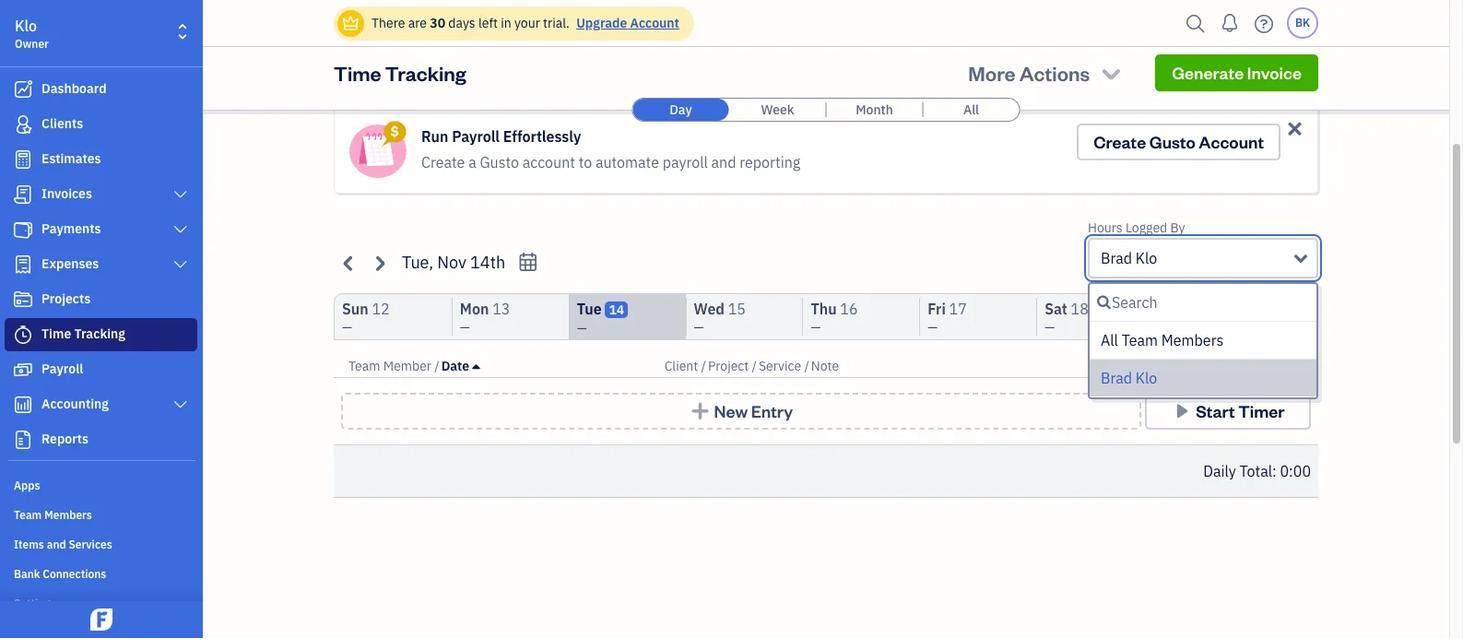Task type: locate. For each thing, give the bounding box(es) containing it.
klo up owner
[[15, 17, 37, 35]]

15
[[728, 300, 746, 318]]

main element
[[0, 0, 263, 638]]

0 horizontal spatial by
[[585, 15, 599, 31]]

items and services
[[14, 538, 112, 551]]

1 horizontal spatial tracking
[[385, 60, 466, 86]]

— inside tue 14 —
[[577, 320, 587, 337]]

— down the 'fri' in the top right of the page
[[928, 319, 938, 336]]

1 vertical spatial brad klo
[[1101, 369, 1157, 387]]

a inside don't miss a billable moment by staying on top of billable hours.
[[1066, 15, 1073, 31]]

account left close icon
[[1199, 131, 1264, 152]]

chevrondown image
[[1099, 60, 1124, 86]]

expense image
[[12, 255, 34, 274]]

3 / from the left
[[752, 358, 757, 374]]

0 vertical spatial gusto
[[1150, 131, 1196, 152]]

0 horizontal spatial all
[[963, 101, 979, 118]]

0 horizontal spatial learn
[[520, 30, 552, 46]]

chevron large down image for invoices
[[172, 187, 189, 202]]

2 brad klo from the top
[[1101, 369, 1157, 387]]

1 vertical spatial all
[[1101, 331, 1118, 349]]

account inside "button"
[[1199, 131, 1264, 152]]

time
[[334, 60, 381, 86], [41, 325, 71, 342], [1228, 358, 1257, 374]]

1 horizontal spatial account
[[1199, 131, 1264, 152]]

1 the from the left
[[511, 15, 530, 31]]

sun 12 —
[[342, 300, 390, 336]]

2 vertical spatial team
[[14, 508, 42, 522]]

all for all team members
[[1101, 331, 1118, 349]]

daily
[[1204, 462, 1236, 480]]

3 learn more from the left
[[1154, 30, 1219, 46]]

learn for for
[[819, 30, 851, 46]]

moment
[[1122, 15, 1171, 31]]

— inside the sat 18 —
[[1045, 319, 1055, 336]]

billable right "miss"
[[1076, 15, 1119, 31]]

chevron large down image down payments 'link'
[[172, 257, 189, 272]]

0 horizontal spatial tracking
[[74, 325, 125, 342]]

account
[[523, 153, 575, 172]]

— inside mon 13 —
[[460, 319, 470, 336]]

1 vertical spatial create
[[421, 153, 465, 172]]

— for sun
[[342, 319, 352, 336]]

2 brad from the top
[[1101, 369, 1132, 387]]

0 vertical spatial account
[[630, 15, 679, 31]]

team member /
[[349, 358, 440, 374]]

0 vertical spatial time tracking
[[334, 60, 466, 86]]

the for timer,
[[511, 15, 530, 31]]

klo inside klo owner
[[15, 17, 37, 35]]

team inside team members link
[[14, 508, 42, 522]]

payment image
[[12, 220, 34, 239]]

0:00 down timer
[[1280, 462, 1311, 480]]

notifications image
[[1215, 5, 1245, 41]]

bank connections link
[[5, 560, 197, 587]]

17
[[949, 300, 967, 318]]

payroll up accounting
[[41, 361, 83, 377]]

Search search field
[[1090, 291, 1317, 314]]

— down thu
[[811, 319, 821, 336]]

1 vertical spatial time
[[41, 325, 71, 342]]

0 horizontal spatial your
[[514, 15, 540, 31]]

0 vertical spatial create
[[1094, 131, 1146, 152]]

and right payroll
[[711, 153, 736, 172]]

team for team member /
[[349, 358, 380, 374]]

timer
[[1239, 400, 1285, 421]]

/ left the service
[[752, 358, 757, 374]]

— down the mon
[[460, 319, 470, 336]]

generate
[[1172, 62, 1244, 83]]

learn
[[520, 30, 552, 46], [819, 30, 851, 46], [1154, 30, 1187, 46]]

1 chevron large down image from the top
[[172, 187, 189, 202]]

bk button
[[1287, 7, 1319, 39]]

3 chevron large down image from the top
[[172, 257, 189, 272]]

gusto inside "button"
[[1150, 131, 1196, 152]]

: up time / status
[[1264, 308, 1269, 326]]

0 horizontal spatial learn more
[[520, 30, 585, 46]]

by inside don't miss a billable moment by staying on top of billable hours.
[[1174, 15, 1187, 31]]

brad inside list box
[[1101, 369, 1132, 387]]

1 horizontal spatial members
[[1162, 331, 1224, 349]]

items
[[14, 538, 44, 551]]

klo down logged
[[1136, 249, 1157, 267]]

chevron large down image down estimates link
[[172, 187, 189, 202]]

learn for moment
[[1154, 30, 1187, 46]]

hours.
[[1115, 30, 1151, 46]]

week link
[[730, 99, 826, 121]]

gusto
[[1150, 131, 1196, 152], [480, 153, 519, 172]]

learn more for staying
[[1154, 30, 1219, 46]]

1 vertical spatial payroll
[[41, 361, 83, 377]]

timer image
[[12, 325, 34, 344]]

worked.
[[769, 30, 815, 46]]

your right bill
[[780, 15, 805, 31]]

thu
[[811, 300, 837, 318]]

0 vertical spatial payroll
[[452, 127, 500, 146]]

mon 13 —
[[460, 300, 510, 336]]

0 vertical spatial chevron large down image
[[172, 187, 189, 202]]

projects
[[41, 290, 91, 307]]

0 horizontal spatial the
[[511, 15, 530, 31]]

— inside sun 12 —
[[342, 319, 352, 336]]

— inside thu 16 —
[[811, 319, 821, 336]]

a left account
[[469, 153, 476, 172]]

1 vertical spatial brad
[[1101, 369, 1132, 387]]

the inside the accurately bill your clients for the time you've worked.
[[869, 15, 888, 31]]

tracking down the projects link
[[74, 325, 125, 342]]

logged
[[1126, 219, 1168, 236]]

payroll inside main element
[[41, 361, 83, 377]]

by left staying
[[1174, 15, 1187, 31]]

project link
[[708, 358, 752, 374]]

and inside run payroll effortlessly create a gusto account to automate payroll and reporting
[[711, 153, 736, 172]]

0 horizontal spatial time tracking
[[41, 325, 125, 342]]

and right items
[[47, 538, 66, 551]]

team for team members
[[14, 508, 42, 522]]

0 horizontal spatial payroll
[[41, 361, 83, 377]]

1 vertical spatial chevron large down image
[[172, 222, 189, 237]]

tue
[[577, 300, 602, 318]]

account right upgrade
[[630, 15, 679, 31]]

— for wed
[[694, 319, 704, 336]]

fri 17 —
[[928, 300, 967, 336]]

members down search search box
[[1162, 331, 1224, 349]]

total right daily
[[1240, 462, 1273, 480]]

a
[[1066, 15, 1073, 31], [469, 153, 476, 172]]

1 brad from the top
[[1101, 249, 1132, 267]]

1 vertical spatial tracking
[[74, 325, 125, 342]]

1 learn more from the left
[[520, 30, 585, 46]]

2 vertical spatial klo
[[1136, 369, 1157, 387]]

1 horizontal spatial create
[[1094, 131, 1146, 152]]

tracking
[[385, 60, 466, 86], [74, 325, 125, 342]]

time down crown 'icon'
[[334, 60, 381, 86]]

create down the chevrondown "image"
[[1094, 131, 1146, 152]]

2 by from the left
[[1174, 15, 1187, 31]]

list box
[[1090, 322, 1317, 397]]

time left you've in the top of the page
[[891, 15, 917, 31]]

: right daily
[[1273, 462, 1277, 480]]

report image
[[12, 431, 34, 449]]

brad
[[1101, 249, 1132, 267], [1101, 369, 1132, 387]]

1 vertical spatial time tracking
[[41, 325, 125, 342]]

caretup image
[[472, 359, 480, 373]]

12
[[372, 300, 390, 318]]

1 vertical spatial total
[[1240, 462, 1273, 480]]

0 horizontal spatial time
[[41, 325, 71, 342]]

1 vertical spatial members
[[44, 508, 92, 522]]

search image
[[1181, 10, 1211, 37]]

— down sat
[[1045, 319, 1055, 336]]

2 learn from the left
[[819, 30, 851, 46]]

1 horizontal spatial your
[[780, 15, 805, 31]]

invoice
[[1247, 62, 1302, 83]]

brad down hours
[[1101, 249, 1132, 267]]

1 horizontal spatial by
[[1174, 15, 1187, 31]]

projects link
[[5, 283, 197, 316]]

0 horizontal spatial account
[[630, 15, 679, 31]]

2 vertical spatial time
[[1228, 358, 1257, 374]]

by
[[1171, 219, 1185, 236]]

gusto down generate
[[1150, 131, 1196, 152]]

trial.
[[543, 15, 570, 31]]

to
[[579, 153, 592, 172]]

— for tue
[[577, 320, 587, 337]]

0 vertical spatial time
[[334, 60, 381, 86]]

services
[[69, 538, 112, 551]]

owner
[[15, 37, 49, 51]]

1 horizontal spatial the
[[869, 15, 888, 31]]

/ left "status"
[[1260, 358, 1265, 374]]

0 horizontal spatial team
[[14, 508, 42, 522]]

/ left "note"
[[804, 358, 809, 374]]

team down apps
[[14, 508, 42, 522]]

time tracking
[[334, 60, 466, 86], [41, 325, 125, 342]]

2 / from the left
[[701, 358, 706, 374]]

choose a date image
[[517, 252, 539, 273]]

0 vertical spatial team
[[1122, 331, 1158, 349]]

2 the from the left
[[869, 15, 888, 31]]

freshbooks image
[[87, 609, 116, 631]]

18
[[1071, 300, 1089, 318]]

logging
[[602, 15, 643, 31]]

:
[[1264, 308, 1269, 326], [1273, 462, 1277, 480]]

— down the "wed"
[[694, 319, 704, 336]]

time left "with"
[[454, 15, 480, 31]]

gusto left account
[[480, 153, 519, 172]]

— down sun
[[342, 319, 352, 336]]

dashboard image
[[12, 80, 34, 99]]

tracking down are
[[385, 60, 466, 86]]

0 vertical spatial members
[[1162, 331, 1224, 349]]

1 horizontal spatial learn
[[819, 30, 851, 46]]

billable up the chevrondown "image"
[[1069, 30, 1112, 46]]

the right for
[[869, 15, 888, 31]]

klo inside dropdown button
[[1136, 249, 1157, 267]]

sun
[[342, 300, 368, 318]]

klo down all team members
[[1136, 369, 1157, 387]]

learn right in
[[520, 30, 552, 46]]

in
[[501, 15, 511, 31]]

learn right hours.
[[1154, 30, 1187, 46]]

client / project / service / note
[[665, 358, 839, 374]]

members up items and services
[[44, 508, 92, 522]]

the right "with"
[[511, 15, 530, 31]]

settings image
[[14, 596, 197, 610]]

brad klo
[[1101, 249, 1157, 267], [1101, 369, 1157, 387]]

all down more actions
[[963, 101, 979, 118]]

1 brad klo from the top
[[1101, 249, 1157, 267]]

learn more for time
[[819, 30, 883, 46]]

team
[[1122, 331, 1158, 349], [349, 358, 380, 374], [14, 508, 42, 522]]

1 vertical spatial team
[[349, 358, 380, 374]]

1 vertical spatial :
[[1273, 462, 1277, 480]]

1 horizontal spatial gusto
[[1150, 131, 1196, 152]]

/ left date
[[435, 358, 440, 374]]

1 horizontal spatial :
[[1273, 462, 1277, 480]]

1 by from the left
[[585, 15, 599, 31]]

chevron large down image inside invoices link
[[172, 187, 189, 202]]

the inside you can track time with the timer, or by logging time manually.
[[511, 15, 530, 31]]

0 horizontal spatial and
[[47, 538, 66, 551]]

estimates link
[[5, 143, 197, 176]]

by right or
[[585, 15, 599, 31]]

all for all
[[963, 101, 979, 118]]

tue, nov 14th
[[402, 252, 505, 273]]

you
[[373, 15, 395, 31]]

1 vertical spatial klo
[[1136, 249, 1157, 267]]

2 horizontal spatial learn
[[1154, 30, 1187, 46]]

by inside you can track time with the timer, or by logging time manually.
[[585, 15, 599, 31]]

payroll link
[[5, 353, 197, 386]]

brad down all team members
[[1101, 369, 1132, 387]]

2 your from the left
[[780, 15, 805, 31]]

0 vertical spatial all
[[963, 101, 979, 118]]

status link
[[1267, 358, 1304, 374]]

total up the time link
[[1231, 308, 1264, 326]]

don't
[[1002, 15, 1033, 31]]

0 horizontal spatial create
[[421, 153, 465, 172]]

money image
[[12, 361, 34, 379]]

1 horizontal spatial learn more
[[819, 30, 883, 46]]

brad inside dropdown button
[[1101, 249, 1132, 267]]

0 vertical spatial klo
[[15, 17, 37, 35]]

2 vertical spatial chevron large down image
[[172, 257, 189, 272]]

1 vertical spatial a
[[469, 153, 476, 172]]

klo owner
[[15, 17, 49, 51]]

0 vertical spatial brad
[[1101, 249, 1132, 267]]

2 learn more from the left
[[819, 30, 883, 46]]

your
[[514, 15, 540, 31], [780, 15, 805, 31]]

1 vertical spatial gusto
[[480, 153, 519, 172]]

0 vertical spatial and
[[711, 153, 736, 172]]

all inside list box
[[1101, 331, 1118, 349]]

total
[[1231, 308, 1264, 326], [1240, 462, 1273, 480]]

create inside run payroll effortlessly create a gusto account to automate payroll and reporting
[[421, 153, 465, 172]]

learn right worked.
[[819, 30, 851, 46]]

or
[[570, 15, 582, 31]]

team left 'member'
[[349, 358, 380, 374]]

apps
[[14, 479, 40, 492]]

0:00 up status link
[[1272, 308, 1303, 326]]

1 horizontal spatial payroll
[[452, 127, 500, 146]]

time tracking down the projects link
[[41, 325, 125, 342]]

chevron large down image inside expenses link
[[172, 257, 189, 272]]

list box containing all team members
[[1090, 322, 1317, 397]]

brad klo down hours logged by
[[1101, 249, 1157, 267]]

1 horizontal spatial a
[[1066, 15, 1073, 31]]

1 learn from the left
[[520, 30, 552, 46]]

don't miss a billable moment by staying on top of billable hours.
[[1002, 15, 1286, 46]]

chevron large down image up expenses link
[[172, 222, 189, 237]]

client image
[[12, 115, 34, 134]]

staying
[[1190, 15, 1232, 31]]

1 vertical spatial and
[[47, 538, 66, 551]]

billable
[[1076, 15, 1119, 31], [1069, 30, 1112, 46]]

0 horizontal spatial gusto
[[480, 153, 519, 172]]

create inside "button"
[[1094, 131, 1146, 152]]

0 horizontal spatial a
[[469, 153, 476, 172]]

0 horizontal spatial members
[[44, 508, 92, 522]]

— inside fri 17 —
[[928, 319, 938, 336]]

0 vertical spatial a
[[1066, 15, 1073, 31]]

1 horizontal spatial team
[[349, 358, 380, 374]]

1 horizontal spatial and
[[711, 153, 736, 172]]

1 vertical spatial 0:00
[[1280, 462, 1311, 480]]

2 horizontal spatial learn more
[[1154, 30, 1219, 46]]

run payroll effortlessly create a gusto account to automate payroll and reporting
[[421, 127, 801, 172]]

all right the sat 18 —
[[1101, 331, 1118, 349]]

— inside wed 15 —
[[694, 319, 704, 336]]

time tracking inside main element
[[41, 325, 125, 342]]

payroll
[[452, 127, 500, 146], [41, 361, 83, 377]]

time left "status"
[[1228, 358, 1257, 374]]

1 horizontal spatial all
[[1101, 331, 1118, 349]]

2 chevron large down image from the top
[[172, 222, 189, 237]]

1 vertical spatial account
[[1199, 131, 1264, 152]]

team down search search box
[[1122, 331, 1158, 349]]

miss
[[1036, 15, 1063, 31]]

time inside the accurately bill your clients for the time you've worked.
[[891, 15, 917, 31]]

chevron large down image inside payments 'link'
[[172, 222, 189, 237]]

— down tue
[[577, 320, 587, 337]]

/ right client
[[701, 358, 706, 374]]

a right "miss"
[[1066, 15, 1073, 31]]

more
[[555, 30, 585, 46], [854, 30, 883, 46], [1190, 30, 1219, 46], [968, 60, 1016, 86]]

start
[[1196, 400, 1235, 421]]

payroll right run
[[452, 127, 500, 146]]

time right are
[[432, 30, 458, 46]]

fri
[[928, 300, 946, 318]]

chevron large down image
[[172, 187, 189, 202], [172, 222, 189, 237], [172, 257, 189, 272]]

0 vertical spatial :
[[1264, 308, 1269, 326]]

brad klo down all team members
[[1101, 369, 1157, 387]]

time right timer image
[[41, 325, 71, 342]]

your right in
[[514, 15, 540, 31]]

clients link
[[5, 108, 197, 141]]

bank
[[14, 567, 40, 581]]

learn more for timer,
[[520, 30, 585, 46]]

time tracking down can
[[334, 60, 466, 86]]

project image
[[12, 290, 34, 309]]

0 vertical spatial brad klo
[[1101, 249, 1157, 267]]

hours logged by
[[1088, 219, 1185, 236]]

for
[[850, 15, 866, 31]]

create down run
[[421, 153, 465, 172]]

a inside run payroll effortlessly create a gusto account to automate payroll and reporting
[[469, 153, 476, 172]]

3 learn from the left
[[1154, 30, 1187, 46]]



Task type: vqa. For each thing, say whether or not it's contained in the screenshot.
middle Time
yes



Task type: describe. For each thing, give the bounding box(es) containing it.
play image
[[1172, 402, 1193, 420]]

sat
[[1045, 300, 1068, 318]]

total : 0:00
[[1231, 308, 1303, 326]]

month
[[856, 101, 893, 118]]

upgrade account link
[[573, 15, 679, 31]]

13
[[493, 300, 510, 318]]

tracking inside time tracking link
[[74, 325, 125, 342]]

effortlessly
[[503, 127, 581, 146]]

invoice image
[[12, 185, 34, 204]]

— for sat
[[1045, 319, 1055, 336]]

team members
[[14, 508, 92, 522]]

gusto inside run payroll effortlessly create a gusto account to automate payroll and reporting
[[480, 153, 519, 172]]

estimates
[[41, 150, 101, 167]]

new entry button
[[341, 393, 1142, 430]]

connections
[[43, 567, 106, 581]]

and inside items and services link
[[47, 538, 66, 551]]

note link
[[811, 358, 839, 374]]

members inside list box
[[1162, 331, 1224, 349]]

30
[[430, 15, 445, 31]]

more for staying
[[1190, 30, 1219, 46]]

day link
[[633, 99, 729, 121]]

payroll
[[663, 153, 708, 172]]

dashboard
[[41, 80, 107, 97]]

tue,
[[402, 252, 433, 273]]

entry
[[751, 400, 793, 421]]

thu 16 —
[[811, 300, 858, 336]]

crown image
[[341, 13, 361, 33]]

daily total : 0:00
[[1204, 462, 1311, 480]]

members inside main element
[[44, 508, 92, 522]]

klo inside list box
[[1136, 369, 1157, 387]]

0 horizontal spatial :
[[1264, 308, 1269, 326]]

new entry
[[714, 400, 793, 421]]

wed
[[694, 300, 725, 318]]

14
[[609, 302, 624, 318]]

on
[[1235, 15, 1249, 31]]

are
[[408, 15, 427, 31]]

2 horizontal spatial team
[[1122, 331, 1158, 349]]

there are 30 days left in your trial. upgrade account
[[372, 15, 679, 31]]

1 horizontal spatial time
[[334, 60, 381, 86]]

plus image
[[690, 402, 711, 420]]

actions
[[1020, 60, 1090, 86]]

with
[[483, 15, 508, 31]]

chart image
[[12, 396, 34, 414]]

mon
[[460, 300, 489, 318]]

close image
[[1284, 118, 1306, 139]]

14th
[[470, 252, 505, 273]]

5 / from the left
[[1260, 358, 1265, 374]]

bk
[[1295, 16, 1310, 30]]

the for time
[[869, 15, 888, 31]]

expenses
[[41, 255, 99, 272]]

your inside the accurately bill your clients for the time you've worked.
[[780, 15, 805, 31]]

can
[[398, 15, 419, 31]]

top
[[1253, 15, 1272, 31]]

accurately
[[694, 15, 756, 31]]

brad klo inside list box
[[1101, 369, 1157, 387]]

more for timer,
[[555, 30, 585, 46]]

start timer button
[[1145, 393, 1311, 430]]

time link
[[1228, 358, 1260, 374]]

accounting
[[41, 396, 109, 412]]

1 / from the left
[[435, 358, 440, 374]]

4 / from the left
[[804, 358, 809, 374]]

previous day image
[[338, 252, 360, 273]]

you've
[[920, 15, 958, 31]]

next day image
[[369, 252, 390, 273]]

chevron large down image
[[172, 397, 189, 412]]

you can track time with the timer, or by logging time manually.
[[373, 15, 643, 46]]

accurately bill your clients for the time you've worked.
[[694, 15, 958, 46]]

go to help image
[[1249, 10, 1279, 37]]

brad klo inside brad klo dropdown button
[[1101, 249, 1157, 267]]

automate
[[596, 153, 659, 172]]

payroll inside run payroll effortlessly create a gusto account to automate payroll and reporting
[[452, 127, 500, 146]]

generate invoice
[[1172, 62, 1302, 83]]

month link
[[827, 99, 923, 121]]

chevron large down image for payments
[[172, 222, 189, 237]]

— for mon
[[460, 319, 470, 336]]

more actions
[[968, 60, 1090, 86]]

0 vertical spatial total
[[1231, 308, 1264, 326]]

run
[[421, 127, 449, 146]]

date
[[441, 358, 469, 374]]

time inside main element
[[41, 325, 71, 342]]

all team members
[[1101, 331, 1224, 349]]

chevron large down image for expenses
[[172, 257, 189, 272]]

note
[[811, 358, 839, 374]]

items and services link
[[5, 530, 197, 558]]

more for time
[[854, 30, 883, 46]]

time / status
[[1228, 358, 1304, 374]]

upgrade
[[576, 15, 627, 31]]

reports
[[41, 431, 88, 447]]

payments link
[[5, 213, 197, 246]]

manually.
[[461, 30, 517, 46]]

accounting link
[[5, 388, 197, 421]]

create gusto account button
[[1077, 124, 1281, 160]]

1 horizontal spatial time tracking
[[334, 60, 466, 86]]

dashboard link
[[5, 73, 197, 106]]

— for thu
[[811, 319, 821, 336]]

— for fri
[[928, 319, 938, 336]]

days
[[448, 15, 475, 31]]

reporting
[[740, 153, 801, 172]]

wed 15 —
[[694, 300, 746, 336]]

brad klo button
[[1088, 238, 1319, 278]]

0 vertical spatial tracking
[[385, 60, 466, 86]]

0 vertical spatial 0:00
[[1272, 308, 1303, 326]]

bill
[[759, 15, 777, 31]]

2 horizontal spatial time
[[1228, 358, 1257, 374]]

16
[[840, 300, 858, 318]]

time tracking link
[[5, 318, 197, 351]]

learn for with
[[520, 30, 552, 46]]

payments
[[41, 220, 101, 237]]

1 your from the left
[[514, 15, 540, 31]]

hours
[[1088, 219, 1123, 236]]

create gusto account
[[1094, 131, 1264, 152]]

reports link
[[5, 423, 197, 456]]

clients
[[808, 15, 847, 31]]

more inside dropdown button
[[968, 60, 1016, 86]]

week
[[761, 101, 794, 118]]

estimate image
[[12, 150, 34, 169]]

date link
[[441, 358, 480, 374]]

member
[[383, 358, 432, 374]]

invoices link
[[5, 178, 197, 211]]



